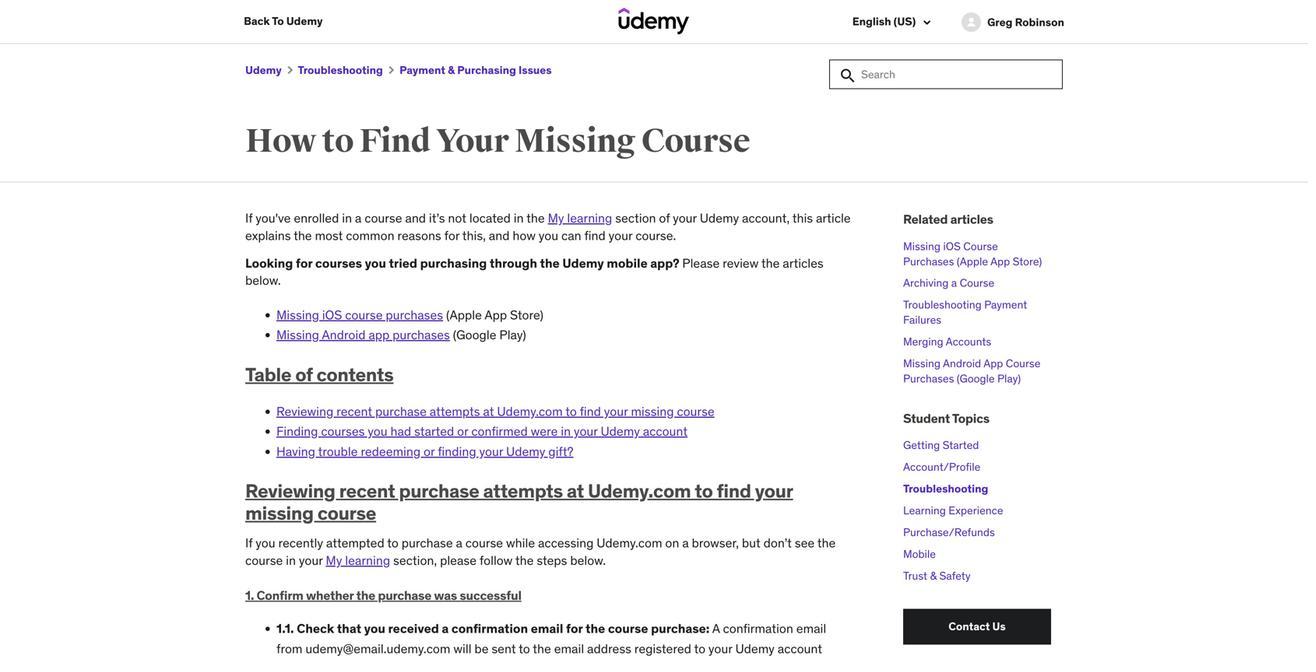 Task type: vqa. For each thing, say whether or not it's contained in the screenshot.
the bottom '(US)'
no



Task type: describe. For each thing, give the bounding box(es) containing it.
archiving
[[903, 276, 949, 290]]

to right how
[[322, 121, 354, 162]]

missing android app purchases link
[[276, 327, 450, 343]]

course up 1.
[[245, 553, 283, 569]]

0 vertical spatial troubleshooting link
[[298, 63, 383, 77]]

the up how
[[527, 210, 545, 226]]

back to udemy link
[[244, 0, 323, 42]]

purchase:
[[651, 621, 710, 637]]

(google inside missing ios course purchases (apple app store) archiving a course troubleshooting payment failures merging accounts missing android app course purchases (google play)
[[957, 372, 995, 386]]

were
[[531, 424, 558, 440]]

to down purchase:
[[694, 641, 706, 657]]

udemy inside 'a confirmation email from udemy@email.udemy.com will be sent to the email address registered to your udemy accoun'
[[736, 641, 775, 657]]

0 horizontal spatial payment
[[400, 63, 445, 77]]

safety
[[940, 569, 971, 583]]

that
[[337, 621, 361, 637]]

my for my learning section, please follow the steps below.
[[326, 553, 342, 569]]

1 vertical spatial my learning link
[[326, 553, 390, 569]]

sent
[[492, 641, 516, 657]]

for inside section of your udemy account, this article explains the most common reasons for this, and how you can find your course.
[[444, 228, 460, 244]]

learning
[[903, 504, 946, 518]]

reasons
[[398, 228, 441, 244]]

purchase inside reviewing recent purchase attempts at udemy.com to find your missing course finding courses you had started or confirmed were in your udemy account having trouble redeeming or finding your udemy gift?
[[375, 404, 427, 420]]

the inside section of your udemy account, this article explains the most common reasons for this, and how you can find your course.
[[294, 228, 312, 244]]

ios for course
[[943, 239, 961, 253]]

missing android app purchases
[[276, 327, 450, 343]]

section of your udemy account, this article explains the most common reasons for this, and how you can find your course.
[[245, 210, 851, 244]]

your inside the if you recently attempted to purchase a course while accessing udemy.com on a browser, but don't see the course in your
[[299, 553, 323, 569]]

don't
[[764, 536, 792, 552]]

received
[[388, 621, 439, 637]]

section
[[615, 210, 656, 226]]

archiving a course link
[[903, 276, 995, 290]]

attempts for reviewing recent purchase attempts at udemy.com to find your missing course finding courses you had started or confirmed were in your udemy account having trouble redeeming or finding your udemy gift?
[[430, 404, 480, 420]]

0 horizontal spatial android
[[322, 327, 366, 343]]

udemy link
[[245, 63, 282, 77]]

learning for my learning section, please follow the steps below.
[[345, 553, 390, 569]]

the inside 'a confirmation email from udemy@email.udemy.com will be sent to the email address registered to your udemy accoun'
[[533, 641, 551, 657]]

my learning section, please follow the steps below.
[[326, 553, 606, 569]]

common
[[346, 228, 395, 244]]

contents
[[317, 363, 394, 387]]

successful
[[460, 588, 522, 604]]

failures
[[903, 313, 942, 327]]

robinson
[[1015, 15, 1065, 29]]

browser,
[[692, 536, 739, 552]]

1 purchases from the top
[[903, 255, 954, 269]]

how
[[513, 228, 536, 244]]

store) for missing ios course purchases (apple app store) archiving a course troubleshooting payment failures merging accounts missing android app course purchases (google play)
[[1013, 255, 1042, 269]]

on
[[665, 536, 679, 552]]

2 vertical spatial app
[[984, 357, 1003, 371]]

in inside the if you recently attempted to purchase a course while accessing udemy.com on a browser, but don't see the course in your
[[286, 553, 296, 569]]

purchase inside the if you recently attempted to purchase a course while accessing udemy.com on a browser, but don't see the course in your
[[402, 536, 453, 552]]

account,
[[742, 210, 790, 226]]

a confirmation email from udemy@email.udemy.com will be sent to the email address registered to your udemy accoun
[[276, 621, 826, 660]]

gift?
[[548, 444, 574, 460]]

looking for courses you tried purchasing through the udemy mobile app?
[[245, 255, 682, 271]]

mobile link
[[903, 548, 936, 562]]

troubleshooting inside missing ios course purchases (apple app store) archiving a course troubleshooting payment failures merging accounts missing android app course purchases (google play)
[[903, 298, 982, 312]]

troubleshooting inside getting started account/profile troubleshooting learning experience purchase/refunds mobile trust & safety
[[903, 482, 989, 496]]

learning for my learning
[[567, 210, 612, 226]]

mobile
[[903, 548, 936, 562]]

address
[[587, 641, 632, 657]]

you inside the if you recently attempted to purchase a course while accessing udemy.com on a browser, but don't see the course in your
[[256, 536, 275, 552]]

the down section of your udemy account, this article explains the most common reasons for this, and how you can find your course.
[[540, 255, 560, 271]]

troubleshooting payment failures link
[[903, 298, 1027, 327]]

reviewing recent purchase attempts at udemy.com to find your missing course link
[[276, 404, 715, 420]]

mobile
[[607, 255, 648, 271]]

confirm
[[257, 588, 303, 604]]

started
[[414, 424, 454, 440]]

you left tried
[[365, 255, 386, 271]]

to inside reviewing recent purchase attempts at udemy.com to find your missing course finding courses you had started or confirmed were in your udemy account having trouble redeeming or finding your udemy gift?
[[566, 404, 577, 420]]

article
[[816, 210, 851, 226]]

purchase/refunds link
[[903, 526, 995, 540]]

course up address
[[608, 621, 648, 637]]

purchases for app
[[393, 327, 450, 343]]

attempts for reviewing recent purchase attempts at udemy.com to find your missing course
[[483, 480, 563, 503]]

udemy.com for reviewing recent purchase attempts at udemy.com to find your missing course finding courses you had started or confirmed were in your udemy account having trouble redeeming or finding your udemy gift?
[[497, 404, 563, 420]]

please
[[440, 553, 477, 569]]

0 vertical spatial articles
[[951, 212, 994, 228]]

0 vertical spatial troubleshooting
[[298, 63, 383, 77]]

english (us)
[[853, 14, 919, 29]]

purchasing
[[420, 255, 487, 271]]

0 vertical spatial courses
[[315, 255, 362, 271]]

1 horizontal spatial my learning link
[[548, 210, 612, 226]]

this,
[[462, 228, 486, 244]]

contact us
[[949, 620, 1006, 634]]

learning experience link
[[903, 504, 1004, 518]]

2 vertical spatial for
[[566, 621, 583, 637]]

the inside the if you recently attempted to purchase a course while accessing udemy.com on a browser, but don't see the course in your
[[818, 536, 836, 552]]

payment inside missing ios course purchases (apple app store) archiving a course troubleshooting payment failures merging accounts missing android app course purchases (google play)
[[985, 298, 1027, 312]]

(apple for purchases
[[957, 255, 988, 269]]

if you've enrolled in a course and it's not located in the
[[245, 210, 545, 226]]

reviewing recent purchase attempts at udemy.com to find your missing course
[[245, 480, 793, 525]]

purchase up "received"
[[378, 588, 432, 604]]

you up the udemy@email.udemy.com
[[364, 621, 385, 637]]

app?
[[651, 255, 680, 271]]

enrolled
[[294, 210, 339, 226]]

1.1.
[[276, 621, 294, 637]]

follow
[[480, 553, 513, 569]]

udemy.com inside the if you recently attempted to purchase a course while accessing udemy.com on a browser, but don't see the course in your
[[597, 536, 662, 552]]

course up follow
[[466, 536, 503, 552]]

merging
[[903, 335, 944, 349]]

topics
[[952, 411, 990, 427]]

missing for missing ios course purchases (apple app store) archiving a course troubleshooting payment failures merging accounts missing android app course purchases (google play)
[[903, 239, 941, 253]]

contact us button
[[903, 610, 1051, 645]]

missing for reviewing recent purchase attempts at udemy.com to find your missing course finding courses you had started or confirmed were in your udemy account having trouble redeeming or finding your udemy gift?
[[631, 404, 674, 420]]

find
[[359, 121, 431, 162]]

explains
[[245, 228, 291, 244]]

redeeming
[[361, 444, 421, 460]]

1 confirmation from the left
[[452, 621, 528, 637]]

of for table
[[295, 363, 313, 387]]

0 horizontal spatial or
[[424, 444, 435, 460]]

in inside reviewing recent purchase attempts at udemy.com to find your missing course finding courses you had started or confirmed were in your udemy account having trouble redeeming or finding your udemy gift?
[[561, 424, 571, 440]]

of for section
[[659, 210, 670, 226]]

tried
[[389, 255, 417, 271]]

below. inside the please review the articles below.
[[245, 273, 281, 289]]

find for reviewing recent purchase attempts at udemy.com to find your missing course finding courses you had started or confirmed were in your udemy account having trouble redeeming or finding your udemy gift?
[[580, 404, 601, 420]]

articles inside the please review the articles below.
[[783, 255, 824, 271]]

my learning
[[548, 210, 612, 226]]

your inside 'a confirmation email from udemy@email.udemy.com will be sent to the email address registered to your udemy accoun'
[[709, 641, 733, 657]]

most
[[315, 228, 343, 244]]

greg
[[988, 15, 1013, 29]]

account/profile
[[903, 460, 981, 474]]

missing ios course purchases link
[[276, 307, 443, 323]]

udemy inside section of your udemy account, this article explains the most common reasons for this, and how you can find your course.
[[700, 210, 739, 226]]

trust & safety link
[[903, 569, 971, 583]]

recent for reviewing recent purchase attempts at udemy.com to find your missing course
[[339, 480, 395, 503]]

missing for reviewing recent purchase attempts at udemy.com to find your missing course
[[245, 502, 314, 525]]

related articles
[[903, 212, 994, 228]]

you inside reviewing recent purchase attempts at udemy.com to find your missing course finding courses you had started or confirmed were in your udemy account having trouble redeeming or finding your udemy gift?
[[368, 424, 388, 440]]

in up most
[[342, 210, 352, 226]]

reviewing for reviewing recent purchase attempts at udemy.com to find your missing course finding courses you had started or confirmed were in your udemy account having trouble redeeming or finding your udemy gift?
[[276, 404, 334, 420]]

please review the articles below.
[[245, 255, 824, 289]]

issues
[[519, 63, 552, 77]]

a right on
[[682, 536, 689, 552]]

not
[[448, 210, 466, 226]]

review
[[723, 255, 759, 271]]

1 horizontal spatial troubleshooting link
[[903, 482, 989, 496]]

please
[[682, 255, 720, 271]]

my for my learning
[[548, 210, 564, 226]]

having trouble redeeming or finding your udemy gift? link
[[276, 444, 574, 460]]

through
[[490, 255, 537, 271]]

english (us) link
[[853, 14, 931, 30]]



Task type: locate. For each thing, give the bounding box(es) containing it.
1 horizontal spatial (apple
[[957, 255, 988, 269]]

in down recently
[[286, 553, 296, 569]]

reviewing up finding
[[276, 404, 334, 420]]

recent
[[337, 404, 372, 420], [339, 480, 395, 503]]

0 vertical spatial my
[[548, 210, 564, 226]]

1 vertical spatial troubleshooting
[[903, 298, 982, 312]]

(apple up (google play)
[[446, 307, 482, 323]]

1 horizontal spatial android
[[943, 357, 981, 371]]

0 vertical spatial udemy.com
[[497, 404, 563, 420]]

1 vertical spatial (google
[[957, 372, 995, 386]]

0 vertical spatial for
[[444, 228, 460, 244]]

(google down missing ios course purchases (apple app store) at left top
[[453, 327, 496, 343]]

course inside reviewing recent purchase attempts at udemy.com to find your missing course finding courses you had started or confirmed were in your udemy account having trouble redeeming or finding your udemy gift?
[[677, 404, 715, 420]]

if left recently
[[245, 536, 253, 552]]

0 vertical spatial attempts
[[430, 404, 480, 420]]

play) inside missing ios course purchases (apple app store) archiving a course troubleshooting payment failures merging accounts missing android app course purchases (google play)
[[998, 372, 1021, 386]]

android down accounts on the bottom right of the page
[[943, 357, 981, 371]]

a
[[712, 621, 720, 637]]

course up account
[[677, 404, 715, 420]]

if for if you've enrolled in a course and it's not located in the
[[245, 210, 253, 226]]

of right table
[[295, 363, 313, 387]]

you left recently
[[256, 536, 275, 552]]

0 horizontal spatial at
[[483, 404, 494, 420]]

0 horizontal spatial confirmation
[[452, 621, 528, 637]]

confirmation
[[452, 621, 528, 637], [723, 621, 793, 637]]

0 vertical spatial &
[[448, 63, 455, 77]]

1 horizontal spatial play)
[[998, 372, 1021, 386]]

1 vertical spatial udemy.com
[[588, 480, 691, 503]]

student topics
[[903, 411, 990, 427]]

0 horizontal spatial missing
[[245, 502, 314, 525]]

1 horizontal spatial payment
[[985, 298, 1027, 312]]

and
[[405, 210, 426, 226], [489, 228, 510, 244]]

play)
[[499, 327, 526, 343], [998, 372, 1021, 386]]

or down "started"
[[424, 444, 435, 460]]

in up how
[[514, 210, 524, 226]]

0 vertical spatial purchases
[[903, 255, 954, 269]]

table
[[245, 363, 291, 387]]

contact
[[949, 620, 990, 634]]

1.1. check that you received a confirmation email for the course purchase:
[[276, 621, 710, 637]]

a right "received"
[[442, 621, 449, 637]]

1 vertical spatial (apple
[[446, 307, 482, 323]]

recent down contents
[[337, 404, 372, 420]]

0 vertical spatial missing
[[631, 404, 674, 420]]

to
[[272, 14, 284, 28]]

attempts up "started"
[[430, 404, 480, 420]]

if left you've on the left
[[245, 210, 253, 226]]

missing down looking
[[276, 307, 319, 323]]

missing ios course purchases (apple app store) archiving a course troubleshooting payment failures merging accounts missing android app course purchases (google play)
[[903, 239, 1042, 386]]

attempts inside reviewing recent purchase attempts at udemy.com to find your missing course
[[483, 480, 563, 503]]

2 vertical spatial troubleshooting
[[903, 482, 989, 496]]

accessing
[[538, 536, 594, 552]]

a up please
[[456, 536, 463, 552]]

app for missing ios course purchases (apple app store)
[[485, 307, 507, 323]]

articles down this
[[783, 255, 824, 271]]

1 vertical spatial find
[[580, 404, 601, 420]]

but
[[742, 536, 761, 552]]

2 vertical spatial find
[[717, 480, 751, 503]]

0 horizontal spatial (google
[[453, 327, 496, 343]]

0 vertical spatial recent
[[337, 404, 372, 420]]

(us)
[[894, 14, 916, 29]]

purchase up had
[[375, 404, 427, 420]]

0 horizontal spatial of
[[295, 363, 313, 387]]

attempts inside reviewing recent purchase attempts at udemy.com to find your missing course finding courses you had started or confirmed were in your udemy account having trouble redeeming or finding your udemy gift?
[[430, 404, 480, 420]]

my learning link up can
[[548, 210, 612, 226]]

1 horizontal spatial missing
[[631, 404, 674, 420]]

reviewing inside reviewing recent purchase attempts at udemy.com to find your missing course finding courses you had started or confirmed were in your udemy account having trouble redeeming or finding your udemy gift?
[[276, 404, 334, 420]]

merging accounts link
[[903, 335, 992, 349]]

the right review
[[762, 255, 780, 271]]

trust
[[903, 569, 928, 583]]

1 vertical spatial my
[[326, 553, 342, 569]]

the right see
[[818, 536, 836, 552]]

to right sent
[[519, 641, 530, 657]]

1 if from the top
[[245, 210, 253, 226]]

to inside reviewing recent purchase attempts at udemy.com to find your missing course
[[695, 480, 713, 503]]

1 horizontal spatial attempts
[[483, 480, 563, 503]]

account/profile link
[[903, 460, 981, 474]]

at for reviewing recent purchase attempts at udemy.com to find your missing course finding courses you had started or confirmed were in your udemy account having trouble redeeming or finding your udemy gift?
[[483, 404, 494, 420]]

troubleshooting
[[298, 63, 383, 77], [903, 298, 982, 312], [903, 482, 989, 496]]

find inside section of your udemy account, this article explains the most common reasons for this, and how you can find your course.
[[585, 228, 606, 244]]

recent inside reviewing recent purchase attempts at udemy.com to find your missing course finding courses you had started or confirmed were in your udemy account having trouble redeeming or finding your udemy gift?
[[337, 404, 372, 420]]

1 horizontal spatial (google
[[957, 372, 995, 386]]

1 vertical spatial if
[[245, 536, 253, 552]]

check
[[297, 621, 334, 637]]

1 vertical spatial at
[[567, 480, 584, 503]]

0 vertical spatial purchases
[[386, 307, 443, 323]]

course
[[641, 121, 750, 162], [964, 239, 998, 253], [960, 276, 995, 290], [1006, 357, 1041, 371]]

0 vertical spatial and
[[405, 210, 426, 226]]

app up archiving a course link
[[991, 255, 1010, 269]]

will
[[454, 641, 472, 657]]

store) inside missing ios course purchases (apple app store) archiving a course troubleshooting payment failures merging accounts missing android app course purchases (google play)
[[1013, 255, 1042, 269]]

my down attempted
[[326, 553, 342, 569]]

courses inside reviewing recent purchase attempts at udemy.com to find your missing course finding courses you had started or confirmed were in your udemy account having trouble redeeming or finding your udemy gift?
[[321, 424, 365, 440]]

how
[[245, 121, 316, 162]]

trouble
[[318, 444, 358, 460]]

recent inside reviewing recent purchase attempts at udemy.com to find your missing course
[[339, 480, 395, 503]]

my learning link down attempted
[[326, 553, 390, 569]]

none search field inside how to find your missing course main content
[[829, 60, 1063, 89]]

find inside reviewing recent purchase attempts at udemy.com to find your missing course
[[717, 480, 751, 503]]

my up can
[[548, 210, 564, 226]]

find inside reviewing recent purchase attempts at udemy.com to find your missing course finding courses you had started or confirmed were in your udemy account having trouble redeeming or finding your udemy gift?
[[580, 404, 601, 420]]

2 horizontal spatial for
[[566, 621, 583, 637]]

confirmation inside 'a confirmation email from udemy@email.udemy.com will be sent to the email address registered to your udemy accoun'
[[723, 621, 793, 637]]

at for reviewing recent purchase attempts at udemy.com to find your missing course
[[567, 480, 584, 503]]

at down gift?
[[567, 480, 584, 503]]

and inside section of your udemy account, this article explains the most common reasons for this, and how you can find your course.
[[489, 228, 510, 244]]

recent for reviewing recent purchase attempts at udemy.com to find your missing course finding courses you had started or confirmed were in your udemy account having trouble redeeming or finding your udemy gift?
[[337, 404, 372, 420]]

0 vertical spatial if
[[245, 210, 253, 226]]

reviewing recent purchase attempts at udemy.com to find your missing course finding courses you had started or confirmed were in your udemy account having trouble redeeming or finding your udemy gift?
[[276, 404, 715, 460]]

purchases
[[903, 255, 954, 269], [903, 372, 954, 386]]

troubleshooting link down back to udemy link
[[298, 63, 383, 77]]

to inside the if you recently attempted to purchase a course while accessing udemy.com on a browser, but don't see the course in your
[[387, 536, 399, 552]]

learning up can
[[567, 210, 612, 226]]

of inside section of your udemy account, this article explains the most common reasons for this, and how you can find your course.
[[659, 210, 670, 226]]

the right whether
[[356, 588, 375, 604]]

payment left purchasing
[[400, 63, 445, 77]]

1 horizontal spatial of
[[659, 210, 670, 226]]

1 vertical spatial learning
[[345, 553, 390, 569]]

0 vertical spatial at
[[483, 404, 494, 420]]

0 horizontal spatial and
[[405, 210, 426, 226]]

0 horizontal spatial below.
[[245, 273, 281, 289]]

course up attempted
[[318, 502, 376, 525]]

0 horizontal spatial (apple
[[446, 307, 482, 323]]

1 horizontal spatial confirmation
[[723, 621, 793, 637]]

missing up table of contents
[[276, 327, 319, 343]]

udemy.com inside reviewing recent purchase attempts at udemy.com to find your missing course finding courses you had started or confirmed were in your udemy account having trouble redeeming or finding your udemy gift?
[[497, 404, 563, 420]]

the down enrolled
[[294, 228, 312, 244]]

purchase up section,
[[402, 536, 453, 552]]

& inside getting started account/profile troubleshooting learning experience purchase/refunds mobile trust & safety
[[930, 569, 937, 583]]

at inside reviewing recent purchase attempts at udemy.com to find your missing course finding courses you had started or confirmed were in your udemy account having trouble redeeming or finding your udemy gift?
[[483, 404, 494, 420]]

missing inside reviewing recent purchase attempts at udemy.com to find your missing course
[[245, 502, 314, 525]]

course up 'common'
[[365, 210, 402, 226]]

you left had
[[368, 424, 388, 440]]

store)
[[1013, 255, 1042, 269], [510, 307, 544, 323]]

reviewing
[[276, 404, 334, 420], [245, 480, 335, 503]]

you inside section of your udemy account, this article explains the most common reasons for this, and how you can find your course.
[[539, 228, 559, 244]]

attempts up while
[[483, 480, 563, 503]]

back
[[244, 14, 270, 28]]

1 vertical spatial android
[[943, 357, 981, 371]]

app for missing ios course purchases (apple app store) archiving a course troubleshooting payment failures merging accounts missing android app course purchases (google play)
[[991, 255, 1010, 269]]

you left can
[[539, 228, 559, 244]]

0 vertical spatial reviewing
[[276, 404, 334, 420]]

android down missing ios course purchases link
[[322, 327, 366, 343]]

a inside missing ios course purchases (apple app store) archiving a course troubleshooting payment failures merging accounts missing android app course purchases (google play)
[[952, 276, 957, 290]]

app up (google play)
[[485, 307, 507, 323]]

android inside missing ios course purchases (apple app store) archiving a course troubleshooting payment failures merging accounts missing android app course purchases (google play)
[[943, 357, 981, 371]]

1. confirm whether the purchase was successful
[[245, 588, 522, 604]]

0 vertical spatial payment
[[400, 63, 445, 77]]

find for reviewing recent purchase attempts at udemy.com to find your missing course
[[717, 480, 751, 503]]

experience
[[949, 504, 1004, 518]]

missing
[[515, 121, 636, 162], [903, 239, 941, 253], [276, 307, 319, 323], [276, 327, 319, 343], [903, 357, 941, 371]]

section,
[[393, 553, 437, 569]]

Search search field
[[829, 60, 1063, 89]]

1 vertical spatial below.
[[570, 553, 606, 569]]

below.
[[245, 273, 281, 289], [570, 553, 606, 569]]

udemy.com up were
[[497, 404, 563, 420]]

reviewing down having
[[245, 480, 335, 503]]

0 horizontal spatial attempts
[[430, 404, 480, 420]]

(google down accounts on the bottom right of the page
[[957, 372, 995, 386]]

missing android app course purchases (google play) link
[[903, 357, 1041, 386]]

missing for missing ios course purchases (apple app store)
[[276, 307, 319, 323]]

student
[[903, 411, 950, 427]]

a up 'common'
[[355, 210, 362, 226]]

find
[[585, 228, 606, 244], [580, 404, 601, 420], [717, 480, 751, 503]]

a
[[355, 210, 362, 226], [952, 276, 957, 290], [456, 536, 463, 552], [682, 536, 689, 552], [442, 621, 449, 637]]

udemy.com inside reviewing recent purchase attempts at udemy.com to find your missing course
[[588, 480, 691, 503]]

purchases down missing ios course purchases (apple app store) at left top
[[393, 327, 450, 343]]

0 horizontal spatial articles
[[783, 255, 824, 271]]

purchases for course
[[386, 307, 443, 323]]

udemy.com
[[497, 404, 563, 420], [588, 480, 691, 503], [597, 536, 662, 552]]

related
[[903, 212, 948, 228]]

purchases down merging
[[903, 372, 954, 386]]

purchases up app
[[386, 307, 443, 323]]

0 vertical spatial store)
[[1013, 255, 1042, 269]]

you've
[[256, 210, 291, 226]]

udemy.com up on
[[588, 480, 691, 503]]

payment
[[400, 63, 445, 77], [985, 298, 1027, 312]]

at up finding courses you had started or confirmed were in your udemy account link
[[483, 404, 494, 420]]

0 vertical spatial play)
[[499, 327, 526, 343]]

see
[[795, 536, 815, 552]]

english
[[853, 14, 891, 29]]

0 horizontal spatial ios
[[322, 307, 342, 323]]

attempts
[[430, 404, 480, 420], [483, 480, 563, 503]]

1 horizontal spatial articles
[[951, 212, 994, 228]]

this
[[793, 210, 813, 226]]

0 vertical spatial below.
[[245, 273, 281, 289]]

(apple up archiving a course link
[[957, 255, 988, 269]]

ios inside missing ios course purchases (apple app store) archiving a course troubleshooting payment failures merging accounts missing android app course purchases (google play)
[[943, 239, 961, 253]]

1 vertical spatial &
[[930, 569, 937, 583]]

None search field
[[829, 60, 1063, 89]]

reviewing for reviewing recent purchase attempts at udemy.com to find your missing course
[[245, 480, 335, 503]]

app
[[369, 327, 390, 343]]

below. down looking
[[245, 273, 281, 289]]

2 confirmation from the left
[[723, 621, 793, 637]]

missing for missing android app purchases
[[276, 327, 319, 343]]

steps
[[537, 553, 567, 569]]

1 horizontal spatial my
[[548, 210, 564, 226]]

confirmed
[[471, 424, 528, 440]]

missing down merging
[[903, 357, 941, 371]]

(apple inside missing ios course purchases (apple app store) archiving a course troubleshooting payment failures merging accounts missing android app course purchases (google play)
[[957, 255, 988, 269]]

for down steps
[[566, 621, 583, 637]]

course inside reviewing recent purchase attempts at udemy.com to find your missing course
[[318, 502, 376, 525]]

us
[[993, 620, 1006, 634]]

troubleshooting link down account/profile link
[[903, 482, 989, 496]]

getting started account/profile troubleshooting learning experience purchase/refunds mobile trust & safety
[[903, 439, 1004, 583]]

troubleshooting down archiving a course link
[[903, 298, 982, 312]]

1 vertical spatial purchases
[[903, 372, 954, 386]]

1 horizontal spatial at
[[567, 480, 584, 503]]

if you recently attempted to purchase a course while accessing udemy.com on a browser, but don't see the course in your
[[245, 536, 836, 569]]

1 horizontal spatial store)
[[1013, 255, 1042, 269]]

0 vertical spatial my learning link
[[548, 210, 612, 226]]

1 horizontal spatial learning
[[567, 210, 612, 226]]

1 vertical spatial attempts
[[483, 480, 563, 503]]

1 horizontal spatial for
[[444, 228, 460, 244]]

or up finding
[[457, 424, 468, 440]]

the down while
[[516, 553, 534, 569]]

missing down related
[[903, 239, 941, 253]]

missing up my learning
[[515, 121, 636, 162]]

ios up missing android app purchases
[[322, 307, 342, 323]]

troubleshooting down account/profile link
[[903, 482, 989, 496]]

greg robinson
[[988, 15, 1065, 29]]

recent down "redeeming"
[[339, 480, 395, 503]]

0 vertical spatial android
[[322, 327, 366, 343]]

1 horizontal spatial &
[[930, 569, 937, 583]]

2 vertical spatial udemy.com
[[597, 536, 662, 552]]

1 vertical spatial app
[[485, 307, 507, 323]]

udemy.com for reviewing recent purchase attempts at udemy.com to find your missing course
[[588, 480, 691, 503]]

whether
[[306, 588, 354, 604]]

& right trust
[[930, 569, 937, 583]]

0 vertical spatial ios
[[943, 239, 961, 253]]

how to find your missing course main content
[[0, 43, 1308, 660]]

store) for missing ios course purchases (apple app store)
[[510, 307, 544, 323]]

1 vertical spatial store)
[[510, 307, 544, 323]]

0 vertical spatial of
[[659, 210, 670, 226]]

1 horizontal spatial or
[[457, 424, 468, 440]]

0 horizontal spatial play)
[[499, 327, 526, 343]]

missing ios course purchases (apple app store)
[[276, 307, 544, 323]]

payment & purchasing issues
[[400, 63, 552, 77]]

courses down most
[[315, 255, 362, 271]]

for down not
[[444, 228, 460, 244]]

to up section,
[[387, 536, 399, 552]]

having
[[276, 444, 315, 460]]

missing
[[631, 404, 674, 420], [245, 502, 314, 525]]

your inside reviewing recent purchase attempts at udemy.com to find your missing course
[[755, 480, 793, 503]]

purchase down having trouble redeeming or finding your udemy gift? link
[[399, 480, 479, 503]]

in
[[342, 210, 352, 226], [514, 210, 524, 226], [561, 424, 571, 440], [286, 553, 296, 569]]

& left purchasing
[[448, 63, 455, 77]]

1 horizontal spatial below.
[[570, 553, 606, 569]]

1 vertical spatial or
[[424, 444, 435, 460]]

missing inside reviewing recent purchase attempts at udemy.com to find your missing course finding courses you had started or confirmed were in your udemy account having trouble redeeming or finding your udemy gift?
[[631, 404, 674, 420]]

getting
[[903, 439, 940, 453]]

ios for course
[[322, 307, 342, 323]]

the inside the please review the articles below.
[[762, 255, 780, 271]]

0 horizontal spatial for
[[296, 255, 313, 271]]

learning down attempted
[[345, 553, 390, 569]]

finding courses you had started or confirmed were in your udemy account link
[[276, 424, 688, 440]]

app down accounts on the bottom right of the page
[[984, 357, 1003, 371]]

1 vertical spatial play)
[[998, 372, 1021, 386]]

the up address
[[586, 621, 605, 637]]

(apple for purchases
[[446, 307, 482, 323]]

a right archiving
[[952, 276, 957, 290]]

accounts
[[946, 335, 992, 349]]

your
[[436, 121, 509, 162]]

for right looking
[[296, 255, 313, 271]]

back to udemy
[[244, 14, 323, 28]]

troubleshooting link
[[298, 63, 383, 77], [903, 482, 989, 496]]

if for if you recently attempted to purchase a course while accessing udemy.com on a browser, but don't see the course in your
[[245, 536, 253, 552]]

0 horizontal spatial &
[[448, 63, 455, 77]]

1 horizontal spatial ios
[[943, 239, 961, 253]]

started
[[943, 439, 979, 453]]

1 vertical spatial for
[[296, 255, 313, 271]]

purchase inside reviewing recent purchase attempts at udemy.com to find your missing course
[[399, 480, 479, 503]]

and up reasons in the top left of the page
[[405, 210, 426, 226]]

0 vertical spatial find
[[585, 228, 606, 244]]

courses up "trouble"
[[321, 424, 365, 440]]

1 vertical spatial recent
[[339, 480, 395, 503]]

confirmation right a
[[723, 621, 793, 637]]

courses
[[315, 255, 362, 271], [321, 424, 365, 440]]

course up missing android app purchases
[[345, 307, 383, 323]]

to up gift?
[[566, 404, 577, 420]]

udemy.com left on
[[597, 536, 662, 552]]

1 vertical spatial troubleshooting link
[[903, 482, 989, 496]]

the right sent
[[533, 641, 551, 657]]

2 if from the top
[[245, 536, 253, 552]]

0 horizontal spatial my learning link
[[326, 553, 390, 569]]

purchase/refunds
[[903, 526, 995, 540]]

missing up recently
[[245, 502, 314, 525]]

ios
[[943, 239, 961, 253], [322, 307, 342, 323]]

payment up accounts on the bottom right of the page
[[985, 298, 1027, 312]]

of up the 'course.'
[[659, 210, 670, 226]]

registered
[[635, 641, 692, 657]]

finding
[[276, 424, 318, 440]]

greg robinson image
[[962, 12, 981, 32]]

missing ios course purchases (apple app store) link
[[903, 239, 1042, 269]]

in up gift?
[[561, 424, 571, 440]]

reviewing inside reviewing recent purchase attempts at udemy.com to find your missing course
[[245, 480, 335, 503]]

2 purchases from the top
[[903, 372, 954, 386]]

and down "located" at the top of the page
[[489, 228, 510, 244]]

how to find your missing course
[[245, 121, 750, 162]]

ios down related articles
[[943, 239, 961, 253]]

0 vertical spatial or
[[457, 424, 468, 440]]

1 vertical spatial of
[[295, 363, 313, 387]]

at inside reviewing recent purchase attempts at udemy.com to find your missing course
[[567, 480, 584, 503]]

purchase
[[375, 404, 427, 420], [399, 480, 479, 503], [402, 536, 453, 552], [378, 588, 432, 604]]

articles up missing ios course purchases (apple app store) link
[[951, 212, 994, 228]]

if inside the if you recently attempted to purchase a course while accessing udemy.com on a browser, but don't see the course in your
[[245, 536, 253, 552]]

was
[[434, 588, 457, 604]]

troubleshooting down back to udemy link
[[298, 63, 383, 77]]

0 vertical spatial learning
[[567, 210, 612, 226]]

1 vertical spatial articles
[[783, 255, 824, 271]]

0 vertical spatial (google
[[453, 327, 496, 343]]

udemy
[[286, 14, 323, 28], [245, 63, 282, 77], [700, 210, 739, 226], [563, 255, 604, 271], [601, 424, 640, 440], [506, 444, 545, 460], [736, 641, 775, 657]]

0 horizontal spatial my
[[326, 553, 342, 569]]

1 vertical spatial and
[[489, 228, 510, 244]]

purchasing
[[457, 63, 516, 77]]

1 vertical spatial reviewing
[[245, 480, 335, 503]]



